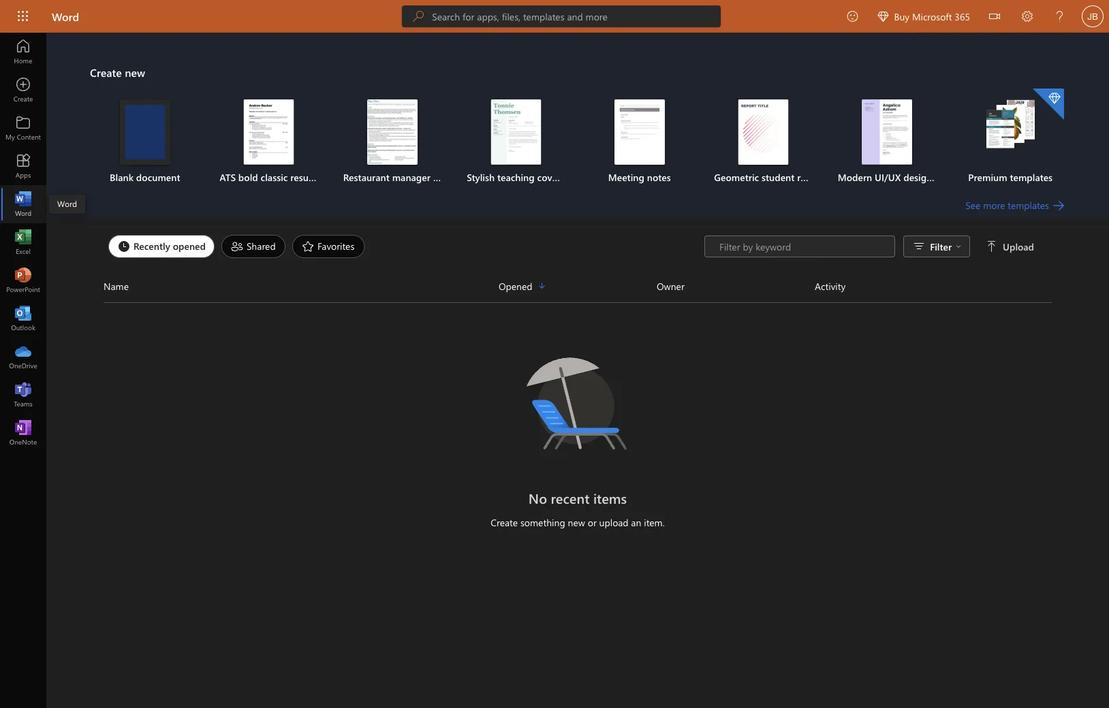 Task type: vqa. For each thing, say whether or not it's contained in the screenshot.
Search my files Text Field
no



Task type: describe. For each thing, give the bounding box(es) containing it.
item.
[[644, 517, 665, 529]]

home image
[[16, 45, 30, 59]]

recently
[[134, 240, 170, 253]]

owner
[[657, 280, 685, 292]]

word tooltip
[[49, 195, 85, 214]]

recently opened element
[[108, 235, 215, 258]]

no recent items
[[529, 489, 627, 507]]

modern ui/ux designer cover letter element
[[834, 100, 993, 184]]

new inside create something new or upload an item. status
[[568, 517, 585, 529]]

see more templates
[[966, 199, 1050, 211]]

filter 
[[931, 240, 962, 253]]

no
[[529, 489, 547, 507]]

classic
[[261, 171, 288, 183]]

no recent items status
[[341, 489, 815, 508]]

meeting notes element
[[586, 100, 694, 184]]

restaurant manager resume element
[[339, 100, 465, 184]]

recently opened tab
[[105, 235, 218, 258]]

favorites tab
[[289, 235, 368, 258]]

letter inside modern ui/ux designer cover letter element
[[970, 171, 993, 183]]

stylish teaching cover letter element
[[462, 100, 587, 184]]

something
[[521, 517, 566, 529]]

shared element
[[221, 235, 286, 258]]

geometric student report
[[715, 171, 825, 183]]


[[987, 241, 998, 252]]

modern
[[838, 171, 873, 183]]

teaching
[[498, 171, 535, 183]]

blank document element
[[91, 100, 199, 184]]

onenote image
[[16, 427, 30, 440]]

row inside no recent items main content
[[104, 275, 1052, 303]]

premium templates diamond image
[[1033, 89, 1065, 120]]

ui/ux
[[875, 171, 901, 183]]

upload
[[1003, 240, 1035, 253]]

ats
[[220, 171, 236, 183]]

meeting
[[609, 171, 645, 183]]

no recent items application
[[0, 33, 1110, 709]]

create for create new
[[90, 65, 122, 79]]

modern ui/ux designer cover letter image
[[862, 100, 913, 165]]

name
[[104, 280, 129, 292]]

word element
[[0, 185, 46, 224]]

opened button
[[499, 275, 657, 297]]

ats bold classic resume
[[220, 171, 322, 183]]

create for create something new or upload an item.
[[491, 517, 518, 529]]

recent
[[551, 489, 590, 507]]

activity, column 4 of 4 column header
[[815, 275, 1052, 297]]

premium
[[969, 171, 1008, 183]]

premium templates image
[[986, 100, 1036, 150]]

stylish teaching cover letter
[[467, 171, 587, 183]]

apps image
[[16, 160, 30, 173]]


[[956, 244, 962, 249]]

excel image
[[16, 236, 30, 249]]

create image
[[16, 83, 30, 97]]

items
[[594, 489, 627, 507]]



Task type: locate. For each thing, give the bounding box(es) containing it.
1 vertical spatial templates
[[1008, 199, 1050, 211]]

tab list containing recently opened
[[105, 232, 705, 262]]

templates inside list
[[1011, 171, 1053, 183]]

navigation
[[0, 33, 46, 453]]

create inside status
[[491, 517, 518, 529]]

favorites element
[[292, 235, 365, 258]]

premium templates element
[[957, 89, 1065, 184]]

an
[[631, 517, 642, 529]]

letter up see
[[970, 171, 993, 183]]

letter inside stylish teaching cover letter element
[[564, 171, 587, 183]]

resume
[[291, 171, 322, 183], [433, 171, 465, 183]]

blank
[[110, 171, 134, 183]]

1 vertical spatial word
[[57, 198, 77, 209]]

cover
[[538, 171, 561, 183], [944, 171, 968, 183]]

meeting notes image
[[615, 100, 665, 165]]

word
[[52, 9, 79, 24], [57, 198, 77, 209]]

opened
[[499, 280, 533, 292]]

row
[[104, 275, 1052, 303]]

document
[[136, 171, 180, 183]]

1 letter from the left
[[564, 171, 587, 183]]

2 cover from the left
[[944, 171, 968, 183]]

0 horizontal spatial resume
[[291, 171, 322, 183]]

status
[[705, 236, 1037, 258]]

recently opened
[[134, 240, 206, 253]]

cover left premium
[[944, 171, 968, 183]]

templates down premium templates at top
[[1008, 199, 1050, 211]]

activity
[[815, 280, 846, 292]]

1 horizontal spatial letter
[[970, 171, 993, 183]]

name button
[[104, 275, 499, 297]]

1 horizontal spatial cover
[[944, 171, 968, 183]]

teams image
[[16, 389, 30, 402]]

see more templates button
[[966, 198, 1066, 213]]

None search field
[[402, 5, 721, 27]]

tab list inside no recent items main content
[[105, 232, 705, 262]]

cover right teaching
[[538, 171, 561, 183]]

bold
[[238, 171, 258, 183]]

student
[[762, 171, 795, 183]]

jb
[[1088, 11, 1099, 21]]

0 vertical spatial new
[[125, 65, 145, 79]]

ats bold classic resume image
[[244, 100, 294, 165]]

resume inside "ats bold classic resume" element
[[291, 171, 322, 183]]

owner button
[[657, 275, 815, 297]]

resume left stylish
[[433, 171, 465, 183]]

1 horizontal spatial resume
[[433, 171, 465, 183]]

create new
[[90, 65, 145, 79]]


[[878, 11, 889, 22]]

resume inside restaurant manager resume element
[[433, 171, 465, 183]]

2 resume from the left
[[433, 171, 465, 183]]

0 horizontal spatial cover
[[538, 171, 561, 183]]

word inside word banner
[[52, 9, 79, 24]]

list containing blank document
[[90, 87, 1066, 198]]

microsoft
[[913, 10, 953, 22]]

word inside word tooltip
[[57, 198, 77, 209]]

0 vertical spatial templates
[[1011, 171, 1053, 183]]

report
[[798, 171, 825, 183]]

navigation inside the 'no recent items' application
[[0, 33, 46, 453]]

0 vertical spatial word
[[52, 9, 79, 24]]

favorites
[[318, 240, 355, 253]]

stylish
[[467, 171, 495, 183]]

templates up see more templates button
[[1011, 171, 1053, 183]]

geometric student report element
[[710, 100, 825, 184]]

restaurant manager resume image
[[367, 100, 418, 165]]

new
[[125, 65, 145, 79], [568, 517, 585, 529]]

opened
[[173, 240, 206, 253]]

1 horizontal spatial new
[[568, 517, 585, 529]]

blank document
[[110, 171, 180, 183]]

Filter by keyword text field
[[719, 240, 888, 254]]

notes
[[647, 171, 671, 183]]

list
[[90, 87, 1066, 198]]

tab list
[[105, 232, 705, 262]]

word image
[[16, 198, 30, 211]]

365
[[955, 10, 971, 22]]

templates
[[1011, 171, 1053, 183], [1008, 199, 1050, 211]]

designer
[[904, 171, 941, 183]]

1 cover from the left
[[538, 171, 561, 183]]

manager
[[392, 171, 431, 183]]

0 horizontal spatial new
[[125, 65, 145, 79]]

create something new or upload an item.
[[491, 517, 665, 529]]

1 resume from the left
[[291, 171, 322, 183]]

row containing name
[[104, 275, 1052, 303]]

list inside no recent items main content
[[90, 87, 1066, 198]]

my content image
[[16, 121, 30, 135]]

0 vertical spatial create
[[90, 65, 122, 79]]

 buy microsoft 365
[[878, 10, 971, 22]]

empty state icon image
[[517, 342, 639, 464]]

 upload
[[987, 240, 1035, 253]]

0 horizontal spatial create
[[90, 65, 122, 79]]

stylish teaching cover letter image
[[491, 100, 541, 165]]

templates inside button
[[1008, 199, 1050, 211]]

shared tab
[[218, 235, 289, 258]]

shared
[[247, 240, 276, 253]]

ats bold classic resume element
[[215, 100, 322, 184]]

0 horizontal spatial letter
[[564, 171, 587, 183]]

powerpoint image
[[16, 274, 30, 288]]

1 horizontal spatial create
[[491, 517, 518, 529]]

2 letter from the left
[[970, 171, 993, 183]]

upload
[[600, 517, 629, 529]]

geometric student report image
[[738, 100, 789, 165]]

 button
[[979, 0, 1012, 35]]

word banner
[[0, 0, 1110, 35]]

status containing filter
[[705, 236, 1037, 258]]

more
[[984, 199, 1006, 211]]

resume right classic
[[291, 171, 322, 183]]

modern ui/ux designer cover letter
[[838, 171, 993, 183]]

restaurant manager resume
[[343, 171, 465, 183]]

premium templates
[[969, 171, 1053, 183]]

meeting notes
[[609, 171, 671, 183]]

buy
[[895, 10, 910, 22]]

Search box. Suggestions appear as you type. search field
[[432, 5, 721, 27]]

restaurant
[[343, 171, 390, 183]]

geometric
[[715, 171, 759, 183]]

no recent items main content
[[46, 33, 1110, 544]]

create
[[90, 65, 122, 79], [491, 517, 518, 529]]

letter left meeting
[[564, 171, 587, 183]]

jb button
[[1077, 0, 1110, 33]]

or
[[588, 517, 597, 529]]

create something new or upload an item. status
[[341, 516, 815, 530]]

see
[[966, 199, 981, 211]]

outlook image
[[16, 312, 30, 326]]

onedrive image
[[16, 350, 30, 364]]

1 vertical spatial new
[[568, 517, 585, 529]]

1 vertical spatial create
[[491, 517, 518, 529]]

filter
[[931, 240, 952, 253]]

letter
[[564, 171, 587, 183], [970, 171, 993, 183]]


[[990, 11, 1001, 22]]



